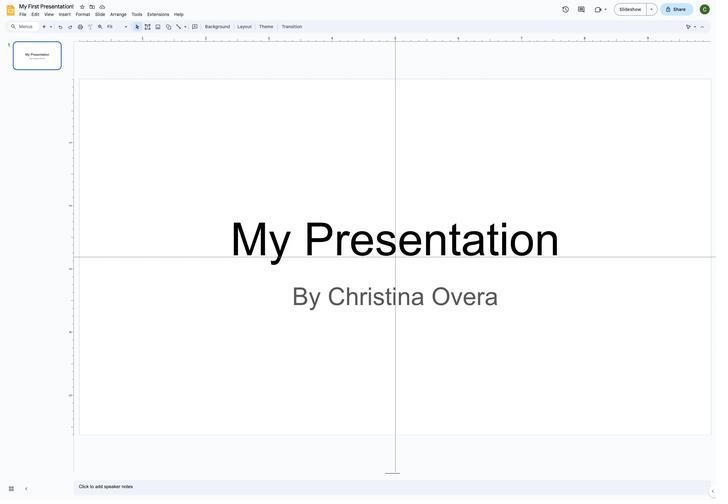 Task type: vqa. For each thing, say whether or not it's contained in the screenshot.
1st THE RECENT from the top
no



Task type: locate. For each thing, give the bounding box(es) containing it.
arrange
[[110, 12, 127, 17]]

Zoom field
[[105, 22, 130, 31]]

format menu item
[[73, 11, 93, 18]]

theme
[[259, 24, 274, 29]]

share
[[674, 7, 686, 12]]

menu bar
[[17, 8, 186, 18]]

Star checkbox
[[78, 3, 87, 11]]

layout button
[[236, 22, 254, 31]]

layout
[[238, 24, 252, 29]]

new slide with layout image
[[48, 23, 52, 25]]

format
[[76, 12, 90, 17]]

menu bar inside 'menu bar' banner
[[17, 8, 186, 18]]

help menu item
[[172, 11, 186, 18]]

file menu item
[[17, 11, 29, 18]]

Rename text field
[[17, 3, 77, 10]]

background button
[[202, 22, 233, 31]]

slideshow button
[[615, 3, 647, 16]]

insert image image
[[154, 22, 162, 31]]

slide menu item
[[93, 11, 108, 18]]

extensions menu item
[[145, 11, 172, 18]]

menu bar containing file
[[17, 8, 186, 18]]

application containing slideshow
[[0, 0, 717, 500]]

background
[[205, 24, 230, 29]]

application
[[0, 0, 717, 500]]

menu bar banner
[[0, 0, 717, 500]]

extensions
[[147, 12, 169, 17]]

edit
[[31, 12, 39, 17]]

navigation
[[0, 35, 69, 500]]

share button
[[660, 3, 694, 16]]

help
[[174, 12, 184, 17]]

transition button
[[279, 22, 305, 31]]



Task type: describe. For each thing, give the bounding box(es) containing it.
tools
[[132, 12, 142, 17]]

arrange menu item
[[108, 11, 129, 18]]

slideshow
[[620, 7, 642, 12]]

view
[[44, 12, 54, 17]]

view menu item
[[42, 11, 56, 18]]

select line image
[[183, 23, 187, 25]]

file
[[19, 12, 26, 17]]

shape image
[[165, 22, 172, 31]]

slide
[[95, 12, 105, 17]]

Zoom text field
[[106, 22, 124, 31]]

edit menu item
[[29, 11, 42, 18]]

tools menu item
[[129, 11, 145, 18]]

theme button
[[257, 22, 276, 31]]

Menus field
[[8, 22, 39, 31]]

start slideshow (⌘+enter) image
[[651, 9, 653, 10]]

main toolbar
[[39, 22, 305, 31]]

transition
[[282, 24, 302, 29]]

insert
[[59, 12, 71, 17]]

mode and view toolbar
[[684, 20, 708, 33]]

insert menu item
[[56, 11, 73, 18]]



